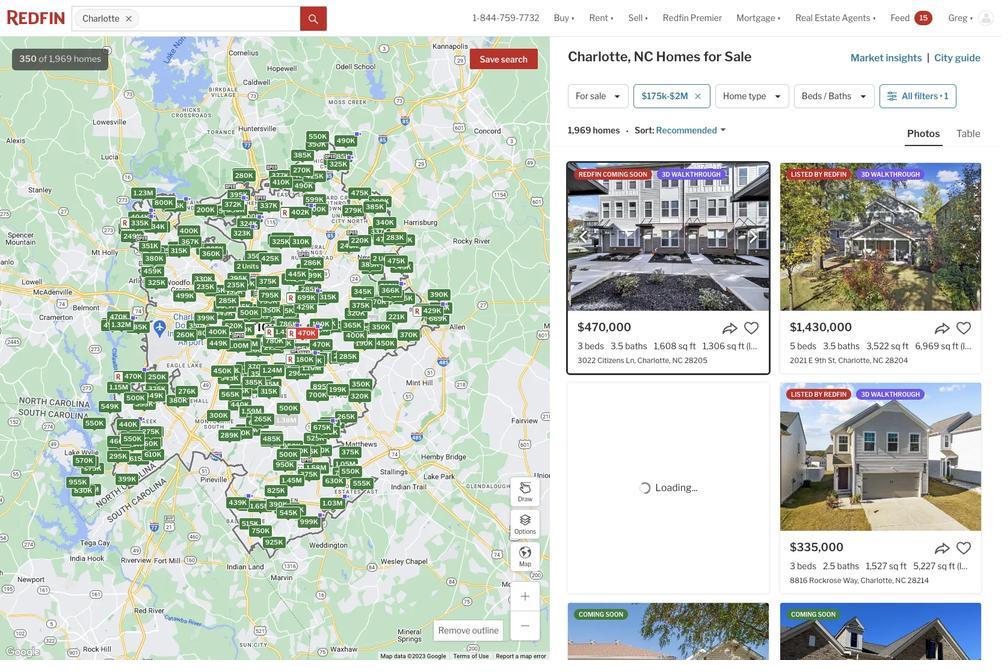 Task type: vqa. For each thing, say whether or not it's contained in the screenshot.
1.20m
yes



Task type: locate. For each thing, give the bounding box(es) containing it.
None search field
[[139, 7, 300, 31]]

3d walkthrough down photos
[[861, 171, 920, 178]]

285k right 481k
[[339, 352, 357, 361]]

0 horizontal spatial •
[[626, 126, 629, 136]]

2 3.5 baths from the left
[[823, 341, 860, 351]]

1 horizontal spatial 449k
[[209, 339, 227, 347]]

0 horizontal spatial favorite button checkbox
[[744, 321, 759, 336]]

coming for photo of 8218 windsor ridge dr, charlotte, nc 28277
[[579, 611, 604, 618]]

487k up 955k
[[77, 457, 95, 466]]

• for 1,969 homes •
[[626, 126, 629, 136]]

319k
[[307, 295, 324, 304]]

372k
[[224, 200, 242, 208]]

0 horizontal spatial 1.55m
[[241, 408, 261, 417]]

2 by from the top
[[814, 391, 823, 398]]

0 vertical spatial 395k
[[230, 190, 248, 199]]

725k
[[233, 302, 251, 310], [265, 307, 283, 316], [270, 328, 287, 337]]

0 vertical spatial listed by redfin
[[791, 171, 847, 178]]

0 vertical spatial 330k
[[194, 275, 213, 283]]

786k
[[279, 320, 297, 328]]

favorite button checkbox
[[744, 321, 759, 336], [956, 541, 972, 557]]

1 horizontal spatial map
[[519, 560, 531, 568]]

2 horizontal spatial 300k
[[322, 352, 340, 360]]

0 vertical spatial of
[[39, 54, 47, 64]]

1.65m up 515k at the left bottom
[[250, 502, 270, 510]]

337k down 377k
[[260, 201, 277, 210]]

coming soon for photo of 8218 windsor ridge dr, charlotte, nc 28277
[[579, 611, 623, 618]]

listed by redfin
[[791, 171, 847, 178], [791, 391, 847, 398]]

greg ▾
[[948, 13, 973, 23]]

favorite button image up 1,306 sq ft (lot)
[[744, 321, 759, 336]]

200k up "595k"
[[194, 275, 212, 284]]

2 units up 900k at the left of page
[[246, 312, 268, 320]]

295k up the 535k
[[230, 274, 248, 282]]

1 vertical spatial homes
[[593, 125, 620, 136]]

(lot) down favorite button image
[[957, 561, 972, 572]]

ft for 1,306 sq ft (lot)
[[738, 341, 745, 351]]

0 vertical spatial 299k
[[304, 271, 322, 279]]

1 listed from the top
[[791, 171, 813, 178]]

▾ for greg ▾
[[970, 13, 973, 23]]

sq right 1,527
[[889, 561, 898, 572]]

500k
[[240, 308, 259, 317], [126, 394, 145, 402], [279, 404, 298, 413], [279, 450, 298, 459]]

3d walkthrough down recommended button
[[662, 171, 721, 178]]

0 horizontal spatial 315k
[[171, 246, 187, 255]]

1 vertical spatial listed by redfin
[[791, 391, 847, 398]]

2 vertical spatial 750k
[[252, 527, 270, 535]]

0 vertical spatial by
[[814, 171, 823, 178]]

walkthrough for $335,000
[[871, 391, 920, 398]]

1 coming soon from the left
[[579, 611, 623, 618]]

28205
[[684, 356, 708, 365]]

0 horizontal spatial of
[[39, 54, 47, 64]]

baths
[[625, 341, 647, 351], [838, 341, 860, 351], [837, 561, 859, 572]]

1 horizontal spatial 1.25m
[[267, 314, 287, 322]]

0 vertical spatial 190k
[[312, 320, 330, 328]]

525k up 1.58m
[[300, 447, 318, 456]]

1 listed by redfin from the top
[[791, 171, 847, 178]]

6,969 sq ft (lot)
[[915, 341, 976, 351]]

1.33m
[[79, 485, 99, 493]]

0 horizontal spatial 355k
[[121, 224, 139, 232]]

/
[[824, 91, 827, 101]]

• inside 1,969 homes •
[[626, 126, 629, 136]]

518k
[[380, 282, 397, 291]]

1 3.5 from the left
[[611, 341, 623, 351]]

367k
[[181, 238, 199, 246]]

3 beds for $335,000
[[790, 561, 816, 572]]

190k down the 329k
[[356, 339, 373, 348]]

1.20m down 1.97m
[[240, 383, 259, 392]]

1.65m
[[297, 329, 316, 337], [307, 464, 327, 472], [250, 502, 270, 510]]

favorite button image for $1,430,000
[[956, 321, 972, 336]]

385k down 220k
[[361, 260, 379, 269]]

0 vertical spatial 285k
[[301, 285, 319, 293]]

0 horizontal spatial 3.5 baths
[[611, 341, 647, 351]]

1 horizontal spatial 565k
[[293, 344, 311, 353]]

0 horizontal spatial 3
[[578, 341, 583, 351]]

0 horizontal spatial 495k
[[104, 321, 122, 329]]

440k up 1.35m on the left of the page
[[231, 401, 249, 409]]

345k left 518k
[[354, 287, 372, 295]]

redfin for $1,430,000
[[824, 171, 847, 178]]

0 horizontal spatial favorite button image
[[744, 321, 759, 336]]

1 horizontal spatial homes
[[593, 125, 620, 136]]

1 vertical spatial 337k
[[371, 227, 388, 236]]

favorite button checkbox for $335,000
[[956, 541, 972, 557]]

sell ▾
[[628, 13, 648, 23]]

1,969 homes •
[[568, 125, 629, 136]]

1.25m up 900k at the left of page
[[247, 310, 267, 318]]

550k left 275k
[[123, 435, 142, 443]]

575k up 955k
[[84, 464, 102, 473]]

beds
[[802, 91, 822, 101]]

290k
[[288, 369, 307, 378]]

550k down the '549k'
[[85, 419, 104, 427]]

359k
[[216, 302, 234, 310]]

1 vertical spatial map
[[381, 653, 392, 660]]

361k
[[382, 286, 399, 295]]

0 horizontal spatial 299k
[[273, 342, 291, 350]]

table
[[956, 128, 981, 140]]

375k left 630k
[[300, 470, 318, 478]]

3 ▾ from the left
[[645, 13, 648, 23]]

325k down 250k
[[148, 385, 166, 393]]

320k
[[299, 265, 317, 274], [347, 309, 365, 317], [304, 357, 322, 365], [351, 392, 369, 401]]

470k
[[254, 287, 272, 296], [110, 313, 128, 321], [298, 329, 316, 337], [259, 335, 277, 344], [312, 340, 330, 349], [124, 372, 142, 381]]

1 horizontal spatial 3.5 baths
[[823, 341, 860, 351]]

•
[[940, 91, 943, 101], [626, 126, 629, 136]]

200k
[[308, 205, 326, 213], [197, 206, 215, 214], [194, 275, 212, 284]]

map for map data ©2023 google
[[381, 653, 392, 660]]

1 vertical spatial listed
[[791, 391, 813, 398]]

1 vertical spatial 487k
[[77, 457, 95, 466]]

for sale button
[[568, 84, 629, 108]]

956k
[[273, 339, 291, 348]]

353k
[[144, 249, 162, 257]]

of for 350
[[39, 54, 47, 64]]

299k down 995k
[[273, 342, 291, 350]]

2 vertical spatial 285k
[[339, 352, 357, 361]]

map inside map button
[[519, 560, 531, 568]]

599k
[[305, 195, 324, 203]]

699k
[[297, 294, 316, 302]]

1 horizontal spatial favorite button image
[[956, 321, 972, 336]]

999k
[[300, 518, 318, 526]]

favorite button image for $470,000
[[744, 321, 759, 336]]

595k
[[207, 286, 225, 295]]

1 vertical spatial 570k
[[75, 456, 93, 464]]

favorite button image up 6,969 sq ft (lot)
[[956, 321, 972, 336]]

0 horizontal spatial 749k
[[156, 198, 174, 206]]

550k up 1.58m
[[290, 446, 308, 455]]

report a map error link
[[496, 653, 546, 660]]

583k
[[261, 290, 279, 298]]

1 by from the top
[[814, 171, 823, 178]]

950k up 1.58m
[[311, 446, 330, 455]]

1 vertical spatial 299k
[[273, 342, 291, 350]]

445k down 286k
[[288, 270, 306, 278]]

270k
[[293, 166, 311, 174], [264, 343, 282, 352]]

340k up 283k
[[376, 218, 394, 227]]

feed
[[891, 13, 910, 23]]

▾ right mortgage
[[777, 13, 781, 23]]

295k left "615k"
[[109, 452, 127, 460]]

1 vertical spatial 3
[[790, 561, 795, 572]]

669k
[[429, 314, 447, 323]]

1 horizontal spatial 395k
[[381, 287, 399, 295]]

1 horizontal spatial 3 beds
[[790, 561, 816, 572]]

favorite button checkbox up 5,227 sq ft (lot)
[[956, 541, 972, 557]]

real estate agents ▾ link
[[795, 0, 876, 36]]

2 horizontal spatial 337k
[[371, 227, 388, 236]]

350k
[[308, 140, 326, 148], [227, 205, 245, 214], [394, 236, 413, 244], [144, 249, 162, 257], [247, 252, 265, 260], [263, 306, 281, 314], [189, 322, 207, 330], [372, 323, 390, 331], [306, 356, 324, 365], [251, 369, 269, 378], [352, 380, 370, 388]]

575k down 648k
[[294, 366, 311, 375]]

3d walkthrough for $1,430,000
[[861, 171, 920, 178]]

442k
[[145, 391, 163, 400]]

565k down 543k
[[221, 390, 239, 399]]

449k
[[209, 339, 227, 347], [145, 391, 163, 400]]

495k
[[156, 247, 174, 255], [104, 321, 122, 329]]

redfin
[[579, 171, 602, 178], [824, 171, 847, 178], [824, 391, 847, 398]]

2 ▾ from the left
[[610, 13, 614, 23]]

photo of 8218 windsor ridge dr, charlotte, nc 28277 image
[[568, 603, 769, 661]]

485k up 279k
[[332, 152, 350, 161]]

1,969 right 350
[[49, 54, 72, 64]]

2 coming soon from the left
[[791, 611, 836, 618]]

soon for photo of 15714 oleander dr, charlotte, nc 28278 at right bottom
[[818, 611, 836, 618]]

3.5 up the st,
[[823, 341, 836, 351]]

487k up 221k
[[380, 282, 397, 291]]

0 horizontal spatial 570k
[[75, 456, 93, 464]]

4 ▾ from the left
[[777, 13, 781, 23]]

570k down 648k
[[294, 367, 312, 375]]

walkthrough down the 28204 at the bottom right of the page
[[871, 391, 920, 398]]

0 vertical spatial 315k
[[171, 246, 187, 255]]

0 vertical spatial homes
[[74, 54, 101, 64]]

337k right 199k
[[350, 391, 368, 399]]

375k up 1.05m
[[342, 448, 359, 456]]

371k
[[225, 200, 242, 208]]

295k
[[230, 274, 248, 282], [359, 316, 377, 324], [109, 452, 127, 460]]

sq
[[678, 341, 688, 351], [727, 341, 736, 351], [891, 341, 900, 351], [941, 341, 950, 351], [889, 561, 898, 572], [938, 561, 947, 572]]

0 horizontal spatial 3 beds
[[578, 341, 604, 351]]

real
[[795, 13, 813, 23]]

terms
[[453, 653, 470, 660]]

sq for 1,527
[[889, 561, 898, 572]]

beds for $1,430,000
[[797, 341, 817, 351]]

real estate agents ▾
[[795, 13, 876, 23]]

1 vertical spatial 749k
[[278, 320, 296, 328]]

270k right 382k
[[293, 166, 311, 174]]

0 horizontal spatial coming soon
[[579, 611, 623, 618]]

2 listed from the top
[[791, 391, 813, 398]]

▾ for mortgage ▾
[[777, 13, 781, 23]]

redfin premier button
[[656, 0, 729, 36]]

265k down 1.38m
[[263, 432, 280, 441]]

1-844-759-7732 link
[[473, 13, 540, 23]]

baths up the ln,
[[625, 341, 647, 351]]

3.5 up citizens in the right bottom of the page
[[611, 341, 623, 351]]

1 3.5 baths from the left
[[611, 341, 647, 351]]

google
[[427, 653, 446, 660]]

walkthrough
[[671, 171, 721, 178], [871, 171, 920, 178], [871, 391, 920, 398]]

445k
[[393, 262, 411, 271], [288, 270, 306, 278], [284, 274, 302, 283]]

soon
[[630, 171, 647, 178], [605, 611, 623, 618], [818, 611, 836, 618]]

400k up "595k"
[[199, 245, 217, 253]]

1.43m
[[275, 328, 295, 336]]

280k up 364k
[[235, 171, 253, 179]]

ft up 28205
[[690, 341, 696, 351]]

2 horizontal spatial 575k
[[294, 366, 311, 375]]

sq for 5,227
[[938, 561, 947, 572]]

(lot) for $1,430,000
[[961, 341, 976, 351]]

0 vertical spatial 895k
[[432, 304, 450, 312]]

1 horizontal spatial 360k
[[232, 429, 250, 437]]

3.5
[[611, 341, 623, 351], [823, 341, 836, 351]]

(lot) for $470,000
[[746, 341, 761, 351]]

guide
[[955, 52, 981, 64]]

1.25m down 1.89m
[[267, 314, 287, 322]]

1,306 sq ft (lot)
[[703, 341, 761, 351]]

390k right 279k
[[366, 201, 385, 210]]

1 horizontal spatial 330k
[[297, 295, 316, 304]]

395k up 364k
[[230, 190, 248, 199]]

675k down 700k
[[313, 423, 331, 432]]

380k
[[145, 254, 164, 263], [145, 255, 163, 263], [145, 255, 163, 263], [146, 255, 164, 264], [145, 255, 163, 264], [145, 255, 163, 264], [322, 322, 340, 331], [193, 329, 212, 337], [169, 396, 187, 405]]

0 vertical spatial 270k
[[293, 166, 311, 174]]

beds up 3022
[[585, 341, 604, 351]]

units down 283k
[[378, 254, 395, 263]]

mortgage ▾ button
[[737, 0, 781, 36]]

449k down 250k
[[145, 391, 163, 400]]

475k down 283k
[[387, 257, 405, 265]]

1 vertical spatial 330k
[[297, 295, 316, 304]]

0 horizontal spatial 190k
[[312, 320, 330, 328]]

photo of 15714 oleander dr, charlotte, nc 28278 image
[[780, 603, 981, 661]]

1 horizontal spatial 570k
[[294, 367, 312, 375]]

370k
[[364, 264, 382, 272], [368, 297, 386, 306], [400, 331, 418, 339], [331, 354, 349, 362], [248, 363, 265, 371]]

0 vertical spatial 3 beds
[[578, 341, 604, 351]]

photo of 3022 citizens ln, charlotte, nc 28205 image
[[568, 163, 769, 311]]

baths for $470,000
[[625, 341, 647, 351]]

485k up '669k'
[[417, 305, 435, 313]]

1.10m
[[224, 328, 243, 337], [238, 363, 257, 371], [302, 364, 321, 372]]

279k
[[345, 206, 362, 214]]

walkthrough for $1,430,000
[[871, 171, 920, 178]]

277k
[[235, 169, 252, 178]]

home type button
[[715, 84, 789, 108]]

335k down 447k
[[135, 400, 153, 408]]

3 for $470,000
[[578, 341, 583, 351]]

445k up 518k
[[393, 262, 411, 271]]

▾ right rent
[[610, 13, 614, 23]]

0 horizontal spatial 349k
[[215, 309, 233, 317]]

citizens
[[597, 356, 624, 365]]

1 vertical spatial 315k
[[319, 293, 336, 301]]

275k
[[142, 427, 160, 436]]

404k
[[131, 213, 149, 221]]

2 vertical spatial 337k
[[350, 391, 368, 399]]

1 vertical spatial 895k
[[313, 383, 331, 391]]

447k
[[145, 391, 163, 400]]

285k down the 535k
[[219, 296, 237, 305]]

337k down 388k
[[371, 227, 388, 236]]

390k up the 545k at the bottom of the page
[[269, 500, 287, 509]]

charlotte
[[82, 13, 119, 24]]

2 units
[[146, 222, 168, 231], [373, 254, 395, 263], [237, 262, 259, 271], [246, 312, 268, 320]]

1.05m
[[336, 460, 356, 468]]

ft for 3,522 sq ft
[[902, 341, 909, 351]]

0 horizontal spatial 270k
[[264, 343, 282, 352]]

299k down 286k
[[304, 271, 322, 279]]

listed for $335,000
[[791, 391, 813, 398]]

3d
[[662, 171, 670, 178], [861, 171, 870, 178], [861, 391, 870, 398]]

425k up the '367k'
[[166, 201, 184, 210]]

draw
[[518, 495, 532, 503]]

2021 e 9th st, charlotte, nc 28204
[[790, 356, 908, 365]]

0 horizontal spatial 337k
[[260, 201, 277, 210]]

favorite button checkbox
[[956, 321, 972, 336]]

295k left 221k
[[359, 316, 377, 324]]

coming soon
[[579, 611, 623, 618], [791, 611, 836, 618]]

2 vertical spatial 575k
[[84, 464, 102, 473]]

1.04m
[[277, 310, 297, 319]]

355k right 368k
[[170, 243, 189, 251]]

▾ for buy ▾
[[571, 13, 575, 23]]

390k
[[366, 201, 385, 210], [430, 290, 448, 299], [269, 500, 287, 509]]

362k
[[146, 255, 164, 264]]

570k up 955k
[[75, 456, 93, 464]]

2 favorite button image from the left
[[956, 321, 972, 336]]

1 vertical spatial 335k
[[135, 400, 153, 408]]

beds
[[585, 341, 604, 351], [797, 341, 817, 351], [797, 561, 816, 572]]

1 vertical spatial 360k
[[232, 429, 250, 437]]

1 horizontal spatial 3
[[790, 561, 795, 572]]

1 horizontal spatial of
[[472, 653, 477, 660]]

1 ▾ from the left
[[571, 13, 575, 23]]

2 listed by redfin from the top
[[791, 391, 847, 398]]

3.5 for $470,000
[[611, 341, 623, 351]]

beds for $335,000
[[797, 561, 816, 572]]

565k
[[293, 344, 311, 353], [221, 390, 239, 399]]

1 vertical spatial 340k
[[250, 305, 268, 314]]

1 vertical spatial •
[[626, 126, 629, 136]]

2 3.5 from the left
[[823, 341, 836, 351]]

1.35m
[[238, 426, 258, 434]]

1 horizontal spatial 1,969
[[568, 125, 591, 136]]

225k down 1.59m
[[233, 429, 250, 438]]

790k
[[335, 469, 353, 477]]

• inside button
[[940, 91, 943, 101]]

sq right 1,306
[[727, 341, 736, 351]]

favorite button image
[[956, 541, 972, 557]]

1 horizontal spatial 575k
[[231, 387, 249, 395]]

1 horizontal spatial favorite button checkbox
[[956, 541, 972, 557]]

1.58m
[[306, 464, 326, 472]]

favorite button image
[[744, 321, 759, 336], [956, 321, 972, 336]]

map down options
[[519, 560, 531, 568]]

3d for $1,430,000
[[861, 171, 870, 178]]

410k
[[273, 178, 290, 186], [270, 235, 288, 244], [385, 291, 402, 299], [277, 504, 294, 512]]

500k left 447k
[[126, 394, 145, 402]]

0 horizontal spatial 300k
[[209, 411, 228, 420]]

299k
[[304, 271, 322, 279], [273, 342, 291, 350]]

▾ right "greg"
[[970, 13, 973, 23]]

ft up the 28204 at the bottom right of the page
[[902, 341, 909, 351]]

of left use
[[472, 653, 477, 660]]

1 vertical spatial of
[[472, 653, 477, 660]]

0 vertical spatial 335k
[[131, 218, 149, 227]]

map left data
[[381, 653, 392, 660]]

0 vertical spatial 749k
[[156, 198, 174, 206]]

1 horizontal spatial 495k
[[156, 247, 174, 255]]

photo of 8816 rockrose way, charlotte, nc 28214 image
[[780, 383, 981, 531]]

way,
[[843, 577, 859, 586]]

6 ▾ from the left
[[970, 13, 973, 23]]

575k
[[294, 366, 311, 375], [231, 387, 249, 395], [84, 464, 102, 473]]

homes down for sale button
[[593, 125, 620, 136]]

340k down 758k
[[250, 305, 268, 314]]

3.5 baths
[[611, 341, 647, 351], [823, 341, 860, 351]]

redfin for $335,000
[[824, 391, 847, 398]]

sq for 6,969
[[941, 341, 950, 351]]

1 favorite button image from the left
[[744, 321, 759, 336]]

1,969 inside 1,969 homes •
[[568, 125, 591, 136]]



Task type: describe. For each thing, give the bounding box(es) containing it.
remove charlotte image
[[125, 15, 133, 22]]

445k up 699k
[[284, 274, 302, 283]]

0 vertical spatial 355k
[[121, 224, 139, 232]]

385k right 720k
[[129, 323, 147, 331]]

|
[[927, 52, 930, 64]]

955k
[[69, 478, 87, 486]]

sq for 1,608
[[678, 341, 688, 351]]

358k
[[233, 429, 251, 437]]

1.40m
[[247, 313, 267, 321]]

0 vertical spatial 225k
[[228, 205, 246, 213]]

0 horizontal spatial 1.25m
[[247, 310, 267, 318]]

0 vertical spatial 295k
[[230, 274, 248, 282]]

3.5 baths for $1,430,000
[[823, 341, 860, 351]]

1 horizontal spatial 340k
[[376, 218, 394, 227]]

1 vertical spatial 450k
[[376, 339, 395, 348]]

sort
[[635, 125, 652, 136]]

error
[[534, 653, 546, 660]]

$175k-$2m
[[642, 91, 688, 101]]

650k up 999k
[[286, 506, 304, 514]]

550k up 555k
[[341, 467, 360, 476]]

725k down the 535k
[[233, 302, 251, 310]]

0 vertical spatial 575k
[[294, 366, 311, 375]]

28204
[[885, 356, 908, 365]]

1 vertical spatial 575k
[[231, 387, 249, 395]]

filters
[[914, 91, 938, 101]]

buy ▾ button
[[554, 0, 575, 36]]

1 horizontal spatial 345k
[[354, 287, 372, 295]]

365k down 518k
[[395, 294, 413, 302]]

0 vertical spatial 450k
[[214, 207, 233, 215]]

coming for photo of 15714 oleander dr, charlotte, nc 28278 at right bottom
[[791, 611, 817, 618]]

375k up the 329k
[[352, 301, 370, 310]]

1.17m
[[272, 305, 291, 313]]

0 horizontal spatial 395k
[[230, 190, 248, 199]]

map for map
[[519, 560, 531, 568]]

399k right 221k
[[430, 311, 448, 319]]

623k
[[427, 311, 445, 320]]

399k down 1.97m
[[261, 388, 279, 396]]

1.10m up 1.97m
[[238, 363, 257, 371]]

1 vertical spatial 190k
[[356, 339, 373, 348]]

370k up 1.97m
[[248, 363, 265, 371]]

3d walkthrough for $335,000
[[861, 391, 920, 398]]

favorite button checkbox for $470,000
[[744, 321, 759, 336]]

1.44m
[[238, 366, 258, 374]]

265k right the '367k'
[[206, 245, 224, 253]]

0 horizontal spatial 449k
[[145, 391, 163, 400]]

385k left 537k
[[294, 151, 312, 159]]

325k left 310k
[[272, 237, 290, 246]]

1.03m
[[323, 499, 343, 508]]

494k
[[76, 457, 95, 466]]

0 horizontal spatial 460k
[[110, 437, 128, 446]]

475k right 382k
[[294, 171, 312, 180]]

310k
[[292, 238, 309, 246]]

listed by redfin for $1,430,000
[[791, 171, 847, 178]]

950k right 848k
[[283, 442, 301, 450]]

data
[[394, 653, 406, 660]]

charlotte, down 1,527
[[861, 577, 894, 586]]

agents
[[842, 13, 871, 23]]

378k
[[381, 287, 399, 295]]

365k right 465k
[[343, 321, 362, 330]]

0 horizontal spatial 285k
[[219, 296, 237, 305]]

399k down "615k"
[[118, 475, 136, 484]]

375k left 310k
[[274, 234, 291, 242]]

1 horizontal spatial 270k
[[293, 166, 311, 174]]

1.10m up 1.00m at the left
[[224, 328, 243, 337]]

758k
[[261, 291, 279, 299]]

286k
[[304, 258, 321, 267]]

buy ▾
[[554, 13, 575, 23]]

loading... status
[[655, 482, 698, 495]]

photo of 2021 e 9th st, charlotte, nc 28204 image
[[780, 163, 981, 311]]

1.38m
[[276, 416, 296, 424]]

baths for $335,000
[[837, 561, 859, 572]]

outline
[[472, 626, 499, 636]]

0 vertical spatial 390k
[[366, 201, 385, 210]]

725k down 762k
[[265, 307, 283, 316]]

options button
[[510, 510, 540, 540]]

364k
[[224, 199, 242, 208]]

3 for $335,000
[[790, 561, 795, 572]]

0 horizontal spatial 675k
[[249, 418, 266, 427]]

1.10m down 478k
[[302, 364, 321, 372]]

385k down 1.44m
[[245, 378, 263, 386]]

map button
[[510, 542, 540, 572]]

1 horizontal spatial 487k
[[380, 282, 397, 291]]

409k
[[224, 200, 242, 208]]

ft for 1,527 sq ft
[[900, 561, 907, 572]]

370k down 378k
[[368, 297, 386, 306]]

0 vertical spatial 1,969
[[49, 54, 72, 64]]

650k down 1.70m
[[303, 361, 321, 370]]

325k down the 459k
[[148, 279, 165, 287]]

265k up 989k
[[337, 412, 355, 421]]

250k
[[148, 373, 166, 381]]

1 horizontal spatial 749k
[[278, 320, 296, 328]]

388k
[[371, 197, 389, 206]]

5 ▾ from the left
[[872, 13, 876, 23]]

425k up 435k
[[261, 254, 279, 263]]

1 vertical spatial 280k
[[219, 297, 237, 306]]

630k
[[325, 477, 343, 485]]

351k
[[141, 242, 158, 250]]

units up the 351k
[[151, 222, 168, 231]]

543k
[[220, 374, 239, 382]]

2 units down 283k
[[373, 254, 395, 263]]

1 horizontal spatial soon
[[630, 171, 647, 178]]

175k
[[146, 278, 163, 286]]

walkthrough down recommended button
[[671, 171, 721, 178]]

2 horizontal spatial 390k
[[430, 290, 448, 299]]

425k up 850k
[[121, 421, 138, 430]]

1,608 sq ft
[[654, 341, 696, 351]]

search
[[501, 54, 528, 64]]

0 vertical spatial 525k
[[276, 307, 294, 315]]

368k
[[147, 247, 165, 256]]

375k up 435k
[[259, 277, 277, 286]]

399k left "520k" at the top left of page
[[197, 314, 215, 322]]

3,522
[[866, 341, 889, 351]]

0 horizontal spatial 330k
[[194, 275, 213, 283]]

save search button
[[470, 49, 538, 69]]

3.5 baths for $470,000
[[611, 341, 647, 351]]

650k down 1.00m at the left
[[221, 366, 239, 374]]

898k
[[270, 328, 288, 337]]

ft for 1,608 sq ft
[[690, 341, 696, 351]]

475k up 279k
[[351, 189, 369, 197]]

1 horizontal spatial 300k
[[252, 415, 270, 424]]

1 horizontal spatial 1.55m
[[296, 354, 316, 363]]

325k up '669k'
[[433, 304, 451, 313]]

402k
[[291, 208, 309, 216]]

0 horizontal spatial 485k
[[263, 435, 281, 443]]

map
[[520, 653, 532, 660]]

rent ▾ button
[[589, 0, 614, 36]]

950k up 1.45m
[[276, 460, 294, 469]]

sq for 1,306
[[727, 341, 736, 351]]

▾ for sell ▾
[[645, 13, 648, 23]]

1 horizontal spatial 355k
[[170, 243, 189, 251]]

535k
[[225, 287, 243, 296]]

2 vertical spatial 450k
[[213, 367, 232, 375]]

1 vertical spatial 1.65m
[[307, 464, 327, 472]]

sell
[[628, 13, 643, 23]]

0 horizontal spatial 360k
[[202, 249, 220, 258]]

900k
[[234, 325, 252, 333]]

5
[[790, 341, 795, 351]]

remove outline
[[438, 626, 499, 636]]

map data ©2023 google
[[381, 653, 446, 660]]

1.24m
[[263, 366, 282, 375]]

1 vertical spatial 495k
[[104, 321, 122, 329]]

charlotte, down rent ▾ dropdown button
[[568, 49, 631, 64]]

1 horizontal spatial 460k
[[140, 439, 158, 448]]

2 vertical spatial 315k
[[260, 387, 277, 396]]

0 horizontal spatial 340k
[[250, 305, 268, 314]]

325k up 279k
[[330, 160, 347, 168]]

beds for $470,000
[[585, 341, 604, 351]]

loading...
[[655, 483, 698, 494]]

1 horizontal spatial 440k
[[231, 401, 249, 409]]

nc left homes
[[634, 49, 653, 64]]

report
[[496, 653, 514, 660]]

by for $335,000
[[814, 391, 823, 398]]

400k up 269k
[[346, 331, 365, 340]]

3.5 for $1,430,000
[[823, 341, 836, 351]]

9th
[[815, 356, 826, 365]]

366k
[[381, 286, 400, 294]]

1 horizontal spatial 895k
[[432, 304, 450, 312]]

2 units up 197k
[[237, 262, 259, 271]]

recommended
[[656, 125, 717, 136]]

3d for $335,000
[[861, 391, 870, 398]]

429k right 221k
[[423, 307, 441, 315]]

1 vertical spatial 1.55m
[[241, 408, 261, 417]]

remove $175k-$2m image
[[694, 93, 701, 100]]

listed by redfin for $335,000
[[791, 391, 847, 398]]

2 horizontal spatial 295k
[[359, 316, 377, 324]]

0 vertical spatial 337k
[[260, 201, 277, 210]]

baths for $1,430,000
[[838, 341, 860, 351]]

1.32m
[[112, 321, 131, 329]]

(lot) for $335,000
[[957, 561, 972, 572]]

2 units down the "404k"
[[146, 222, 168, 231]]

0 vertical spatial 349k
[[299, 291, 317, 299]]

200k down 599k on the top of the page
[[308, 205, 326, 213]]

city guide link
[[934, 51, 983, 66]]

previous button image
[[578, 231, 590, 243]]

400k up 1.35m on the left of the page
[[250, 415, 268, 423]]

0 horizontal spatial 235k
[[197, 282, 214, 291]]

0 horizontal spatial 565k
[[221, 390, 239, 399]]

google image
[[3, 645, 43, 661]]

0 vertical spatial 565k
[[293, 344, 311, 353]]

ft for 5,227 sq ft (lot)
[[949, 561, 955, 572]]

nc down 3,522
[[873, 356, 884, 365]]

377k
[[271, 171, 289, 179]]

989k
[[320, 428, 338, 437]]

units up 900k at the left of page
[[252, 312, 268, 320]]

580k
[[293, 367, 312, 375]]

329k
[[358, 324, 375, 333]]

coming soon for photo of 15714 oleander dr, charlotte, nc 28278 at right bottom
[[791, 611, 836, 618]]

425k up 599k on the top of the page
[[306, 171, 324, 180]]

for
[[703, 49, 722, 64]]

500k up 900k at the left of page
[[240, 308, 259, 317]]

soon for photo of 8218 windsor ridge dr, charlotte, nc 28277
[[605, 611, 623, 618]]

1 horizontal spatial 235k
[[227, 281, 245, 289]]

all
[[902, 91, 913, 101]]

redfin premier
[[663, 13, 722, 23]]

rent
[[589, 13, 608, 23]]

1 vertical spatial 349k
[[215, 309, 233, 317]]

remove outline button
[[434, 621, 503, 641]]

recommended button
[[654, 125, 727, 136]]

1
[[944, 91, 949, 101]]

sq for 3,522
[[891, 341, 900, 351]]

1.23m
[[134, 189, 153, 197]]

rent ▾
[[589, 13, 614, 23]]

baths
[[829, 91, 852, 101]]

350
[[19, 54, 37, 64]]

375k down 275k
[[142, 437, 160, 445]]

ft for 6,969 sq ft (lot)
[[952, 341, 959, 351]]

573k
[[261, 290, 279, 298]]

429k down the 825k
[[280, 504, 298, 512]]

550k up 537k
[[309, 132, 327, 141]]

terms of use
[[453, 653, 489, 660]]

by for $1,430,000
[[814, 171, 823, 178]]

charlotte, down '1,608'
[[637, 356, 671, 365]]

2 vertical spatial 1.65m
[[250, 502, 270, 510]]

charlotte, right the st,
[[838, 356, 871, 365]]

nc left 28214
[[895, 577, 906, 586]]

1 vertical spatial 440k
[[119, 420, 137, 428]]

725k up 780k
[[270, 328, 287, 337]]

1 vertical spatial 525k
[[306, 434, 324, 442]]

map region
[[0, 0, 550, 661]]

5,227
[[913, 561, 936, 572]]

0 vertical spatial 449k
[[209, 339, 227, 347]]

1 horizontal spatial 675k
[[313, 423, 331, 432]]

1 vertical spatial 485k
[[417, 305, 435, 313]]

2 vertical spatial 525k
[[300, 447, 318, 456]]

submit search image
[[309, 14, 318, 24]]

429k down 699k
[[297, 303, 315, 311]]

nc down the 1,608 sq ft on the bottom right of page
[[672, 356, 683, 365]]

3 beds for $470,000
[[578, 341, 604, 351]]

1 vertical spatial 1.20m
[[240, 383, 259, 392]]

370k up 518k
[[364, 264, 382, 272]]

0 vertical spatial 1.20m
[[238, 339, 258, 348]]

• for all filters • 1
[[940, 91, 943, 101]]

425k right 481k
[[334, 353, 352, 362]]

500k up 1.38m
[[279, 404, 298, 413]]

next button image
[[747, 231, 759, 243]]

1 vertical spatial 750k
[[320, 421, 338, 429]]

500k down 848k
[[279, 450, 298, 459]]

370k right 481k
[[331, 354, 349, 362]]

400k up "615k"
[[123, 440, 142, 449]]

3022 citizens ln, charlotte, nc 28205
[[578, 356, 708, 365]]

555k
[[353, 479, 371, 488]]

$2m
[[670, 91, 688, 101]]

0 horizontal spatial 390k
[[269, 500, 287, 509]]

400k up the '367k'
[[180, 227, 198, 235]]

385k right 279k
[[366, 202, 384, 211]]

365k up 515k at the left bottom
[[240, 501, 258, 510]]

0 vertical spatial 495k
[[156, 247, 174, 255]]

1 vertical spatial 225k
[[233, 429, 250, 438]]

400k left 900k at the left of page
[[208, 327, 227, 336]]

remove
[[438, 626, 470, 636]]

0 horizontal spatial 345k
[[111, 441, 129, 449]]

2 vertical spatial 295k
[[109, 452, 127, 460]]

homes
[[656, 49, 701, 64]]

720k
[[111, 317, 129, 325]]

market
[[851, 52, 884, 64]]

1.15m
[[109, 383, 128, 391]]

options
[[514, 528, 536, 535]]

market insights | city guide
[[851, 52, 981, 64]]

0 vertical spatial 570k
[[294, 367, 312, 375]]

listed for $1,430,000
[[791, 171, 813, 178]]

1 vertical spatial 270k
[[264, 343, 282, 352]]

549k
[[101, 402, 119, 411]]

200k left 372k
[[197, 206, 215, 214]]

▾ for rent ▾
[[610, 13, 614, 23]]

0 vertical spatial 485k
[[332, 152, 350, 161]]

550k down 648k
[[293, 366, 311, 375]]

0 vertical spatial 750k
[[259, 297, 277, 305]]

0 vertical spatial 280k
[[235, 171, 253, 179]]

365k up 221k
[[381, 287, 399, 295]]

7732
[[519, 13, 540, 23]]

475k right 220k
[[376, 235, 394, 243]]

units up 197k
[[242, 262, 259, 271]]

homes inside 1,969 homes •
[[593, 125, 620, 136]]

265k up 1.35m on the left of the page
[[254, 415, 272, 423]]

0 vertical spatial 1.65m
[[297, 329, 316, 337]]

400k up 323k
[[242, 212, 261, 221]]

370k down 221k
[[400, 331, 418, 339]]

of for terms
[[472, 653, 477, 660]]

610k
[[144, 450, 162, 459]]

762k
[[261, 291, 279, 299]]



